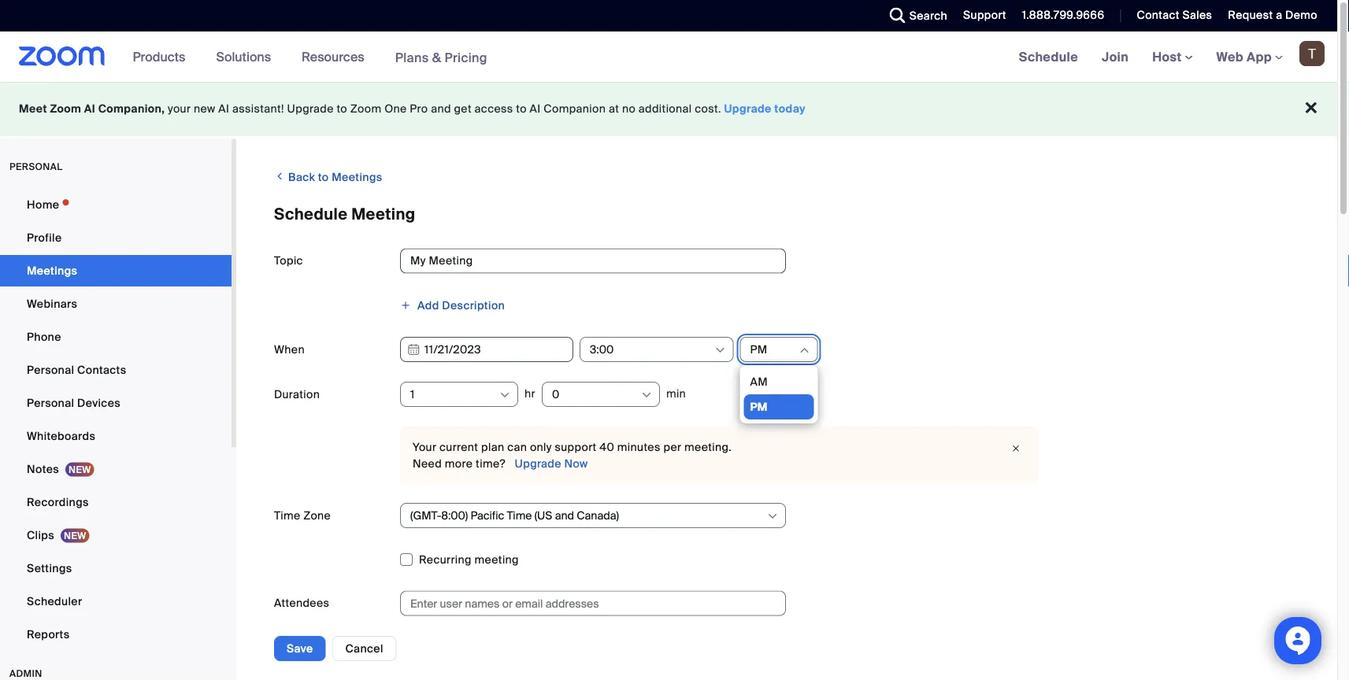 Task type: describe. For each thing, give the bounding box(es) containing it.
phone
[[27, 330, 61, 344]]

time
[[274, 509, 301, 523]]

0 button
[[552, 383, 640, 407]]

pro
[[410, 102, 428, 116]]

recordings
[[27, 495, 89, 510]]

settings
[[27, 561, 72, 576]]

your
[[413, 440, 437, 455]]

close image
[[1007, 441, 1026, 457]]

meetings inside back to meetings "link"
[[332, 170, 383, 185]]

today
[[775, 102, 806, 116]]

clips link
[[0, 520, 232, 552]]

contacts
[[77, 363, 126, 377]]

your current plan can only support 40 minutes per meeting. need more time? upgrade now
[[413, 440, 732, 471]]

phone link
[[0, 321, 232, 353]]

1.888.799.9666 button up schedule link
[[1023, 8, 1105, 22]]

now
[[565, 457, 588, 471]]

personal for personal contacts
[[27, 363, 74, 377]]

reports link
[[0, 619, 232, 651]]

back
[[288, 170, 315, 185]]

meetings link
[[0, 255, 232, 287]]

schedule link
[[1008, 32, 1091, 82]]

1 horizontal spatial to
[[337, 102, 347, 116]]

select time zone text field
[[411, 504, 766, 528]]

cancel
[[346, 642, 384, 656]]

personal devices
[[27, 396, 121, 411]]

host
[[1153, 48, 1186, 65]]

time zone
[[274, 509, 331, 523]]

save button
[[274, 637, 326, 662]]

per
[[664, 440, 682, 455]]

scheduler link
[[0, 586, 232, 618]]

need
[[413, 457, 442, 471]]

personal contacts
[[27, 363, 126, 377]]

attendees
[[274, 596, 330, 611]]

settings link
[[0, 553, 232, 585]]

profile
[[27, 230, 62, 245]]

profile picture image
[[1300, 41, 1325, 66]]

one
[[385, 102, 407, 116]]

webinars link
[[0, 288, 232, 320]]

additional
[[639, 102, 692, 116]]

contact
[[1137, 8, 1180, 22]]

2 zoom from the left
[[350, 102, 382, 116]]

save
[[287, 642, 313, 656]]

select start time text field
[[590, 338, 713, 362]]

whiteboards link
[[0, 421, 232, 452]]

meeting
[[475, 553, 519, 568]]

your
[[168, 102, 191, 116]]

personal devices link
[[0, 388, 232, 419]]

recurring meeting
[[419, 553, 519, 568]]

When text field
[[400, 337, 574, 362]]

profile link
[[0, 222, 232, 254]]

description
[[442, 298, 505, 313]]

request
[[1229, 8, 1274, 22]]

recurring
[[419, 553, 472, 568]]

notes link
[[0, 454, 232, 485]]

time?
[[476, 457, 506, 471]]

1.888.799.9666 button up join
[[1011, 0, 1109, 32]]

show options image for select time zone text field
[[767, 511, 779, 523]]

new
[[194, 102, 216, 116]]

plans
[[395, 49, 429, 66]]

web
[[1217, 48, 1244, 65]]

add image
[[400, 300, 411, 311]]

40
[[600, 440, 615, 455]]

webinars
[[27, 297, 77, 311]]

only
[[530, 440, 552, 455]]

personal contacts link
[[0, 355, 232, 386]]

companion,
[[98, 102, 165, 116]]

1 button
[[411, 383, 498, 407]]

clips
[[27, 528, 54, 543]]

hide options image
[[799, 344, 811, 357]]

list box containing am
[[744, 370, 814, 420]]

meetings inside meetings link
[[27, 264, 77, 278]]

back to meetings
[[286, 170, 383, 185]]

solutions
[[216, 48, 271, 65]]

whiteboards
[[27, 429, 95, 444]]

app
[[1247, 48, 1273, 65]]

2 ai from the left
[[219, 102, 229, 116]]

back to meetings link
[[274, 164, 383, 190]]

1 ai from the left
[[84, 102, 95, 116]]

cost.
[[695, 102, 722, 116]]

upgrade inside "your current plan can only support 40 minutes per meeting. need more time? upgrade now"
[[515, 457, 562, 471]]



Task type: locate. For each thing, give the bounding box(es) containing it.
solutions button
[[216, 32, 278, 82]]

schedule down back
[[274, 204, 348, 225]]

get
[[454, 102, 472, 116]]

a
[[1277, 8, 1283, 22]]

1.888.799.9666
[[1023, 8, 1105, 22]]

add
[[418, 298, 439, 313]]

home link
[[0, 189, 232, 221]]

to
[[337, 102, 347, 116], [516, 102, 527, 116], [318, 170, 329, 185]]

zoom logo image
[[19, 46, 105, 66]]

scheduler
[[27, 595, 82, 609]]

min
[[667, 387, 686, 401]]

request a demo
[[1229, 8, 1318, 22]]

upgrade down the product information navigation
[[287, 102, 334, 116]]

assistant!
[[232, 102, 284, 116]]

0 horizontal spatial meetings
[[27, 264, 77, 278]]

ai left companion,
[[84, 102, 95, 116]]

to inside "link"
[[318, 170, 329, 185]]

add description button
[[400, 294, 505, 318]]

1 personal from the top
[[27, 363, 74, 377]]

resources button
[[302, 32, 372, 82]]

plans & pricing link
[[395, 49, 488, 66], [395, 49, 488, 66]]

personal
[[9, 161, 63, 173]]

meet zoom ai companion, your new ai assistant! upgrade to zoom one pro and get access to ai companion at no additional cost. upgrade today
[[19, 102, 806, 116]]

1 horizontal spatial ai
[[219, 102, 229, 116]]

meeting
[[352, 204, 416, 225]]

personal inside "link"
[[27, 363, 74, 377]]

2 horizontal spatial show options image
[[767, 511, 779, 523]]

ai right new
[[219, 102, 229, 116]]

1 horizontal spatial show options image
[[714, 344, 727, 357]]

upgrade
[[287, 102, 334, 116], [725, 102, 772, 116], [515, 457, 562, 471]]

schedule for schedule meeting
[[274, 204, 348, 225]]

0 horizontal spatial schedule
[[274, 204, 348, 225]]

support link
[[952, 0, 1011, 32], [964, 8, 1007, 22]]

join link
[[1091, 32, 1141, 82]]

upgrade right cost.
[[725, 102, 772, 116]]

personal up whiteboards
[[27, 396, 74, 411]]

show options image
[[714, 344, 727, 357], [641, 389, 653, 402], [767, 511, 779, 523]]

meetings up webinars
[[27, 264, 77, 278]]

1 vertical spatial show options image
[[641, 389, 653, 402]]

1 vertical spatial meetings
[[27, 264, 77, 278]]

home
[[27, 197, 59, 212]]

no
[[622, 102, 636, 116]]

web app
[[1217, 48, 1273, 65]]

1.888.799.9666 button
[[1011, 0, 1109, 32], [1023, 8, 1105, 22]]

add description
[[418, 298, 505, 313]]

0 horizontal spatial zoom
[[50, 102, 81, 116]]

products
[[133, 48, 185, 65]]

schedule for schedule
[[1019, 48, 1079, 65]]

schedule down 1.888.799.9666
[[1019, 48, 1079, 65]]

plan
[[482, 440, 505, 455]]

upgrade down only
[[515, 457, 562, 471]]

2 vertical spatial show options image
[[767, 511, 779, 523]]

personal menu menu
[[0, 189, 232, 652]]

1 horizontal spatial upgrade
[[515, 457, 562, 471]]

schedule meeting
[[274, 204, 416, 225]]

1
[[411, 387, 415, 402]]

0
[[552, 387, 560, 402]]

list box
[[744, 370, 814, 420]]

more
[[445, 457, 473, 471]]

meet zoom ai companion, footer
[[0, 82, 1338, 136]]

products button
[[133, 32, 193, 82]]

&
[[432, 49, 442, 66]]

plans & pricing
[[395, 49, 488, 66]]

1 vertical spatial pm
[[751, 400, 768, 414]]

0 vertical spatial personal
[[27, 363, 74, 377]]

contact sales
[[1137, 8, 1213, 22]]

meetings navigation
[[1008, 32, 1338, 83]]

search
[[910, 8, 948, 23]]

meetings
[[332, 170, 383, 185], [27, 264, 77, 278]]

notes
[[27, 462, 59, 477]]

demo
[[1286, 8, 1318, 22]]

0 horizontal spatial upgrade
[[287, 102, 334, 116]]

meetings up schedule meeting
[[332, 170, 383, 185]]

2 horizontal spatial ai
[[530, 102, 541, 116]]

join
[[1102, 48, 1129, 65]]

and
[[431, 102, 451, 116]]

pm up am
[[751, 342, 768, 357]]

upgrade now link
[[512, 457, 588, 471]]

0 vertical spatial show options image
[[714, 344, 727, 357]]

ai
[[84, 102, 95, 116], [219, 102, 229, 116], [530, 102, 541, 116]]

1 vertical spatial personal
[[27, 396, 74, 411]]

pm inside dropdown button
[[751, 342, 768, 357]]

show options image for the select start time text box
[[714, 344, 727, 357]]

support
[[964, 8, 1007, 22]]

support
[[555, 440, 597, 455]]

sales
[[1183, 8, 1213, 22]]

Persistent Chat, enter email address,Enter user names or email addresses text field
[[411, 592, 762, 616]]

1 vertical spatial schedule
[[274, 204, 348, 225]]

cancel button
[[332, 637, 397, 662]]

meet
[[19, 102, 47, 116]]

schedule inside meetings navigation
[[1019, 48, 1079, 65]]

access
[[475, 102, 513, 116]]

2 personal from the top
[[27, 396, 74, 411]]

banner containing products
[[0, 32, 1338, 83]]

zoom right meet
[[50, 102, 81, 116]]

product information navigation
[[121, 32, 499, 83]]

2 horizontal spatial upgrade
[[725, 102, 772, 116]]

1 pm from the top
[[751, 342, 768, 357]]

0 horizontal spatial show options image
[[641, 389, 653, 402]]

ai left companion
[[530, 102, 541, 116]]

companion
[[544, 102, 606, 116]]

pricing
[[445, 49, 488, 66]]

1 horizontal spatial meetings
[[332, 170, 383, 185]]

personal down phone
[[27, 363, 74, 377]]

3 ai from the left
[[530, 102, 541, 116]]

resources
[[302, 48, 365, 65]]

Topic text field
[[400, 249, 786, 274]]

minutes
[[618, 440, 661, 455]]

search button
[[878, 0, 952, 32]]

reports
[[27, 628, 70, 642]]

0 vertical spatial meetings
[[332, 170, 383, 185]]

to right access in the left top of the page
[[516, 102, 527, 116]]

personal for personal devices
[[27, 396, 74, 411]]

at
[[609, 102, 619, 116]]

show options image
[[499, 389, 511, 402]]

pm down am
[[751, 400, 768, 414]]

meeting.
[[685, 440, 732, 455]]

request a demo link
[[1217, 0, 1338, 32], [1229, 8, 1318, 22]]

2 horizontal spatial to
[[516, 102, 527, 116]]

0 vertical spatial pm
[[751, 342, 768, 357]]

current
[[440, 440, 479, 455]]

zoom left the one
[[350, 102, 382, 116]]

2 pm from the top
[[751, 400, 768, 414]]

to right back
[[318, 170, 329, 185]]

am
[[751, 375, 768, 389]]

zone
[[304, 509, 331, 523]]

left image
[[274, 169, 286, 184]]

1 horizontal spatial zoom
[[350, 102, 382, 116]]

banner
[[0, 32, 1338, 83]]

host button
[[1153, 48, 1193, 65]]

0 vertical spatial schedule
[[1019, 48, 1079, 65]]

devices
[[77, 396, 121, 411]]

1 horizontal spatial schedule
[[1019, 48, 1079, 65]]

1 zoom from the left
[[50, 102, 81, 116]]

web app button
[[1217, 48, 1284, 65]]

0 horizontal spatial ai
[[84, 102, 95, 116]]

when
[[274, 342, 305, 357]]

duration
[[274, 387, 320, 402]]

0 horizontal spatial to
[[318, 170, 329, 185]]

to down resources dropdown button
[[337, 102, 347, 116]]

recordings link
[[0, 487, 232, 518]]



Task type: vqa. For each thing, say whether or not it's contained in the screenshot.
John Smith johnsmith43233@gmail.com
no



